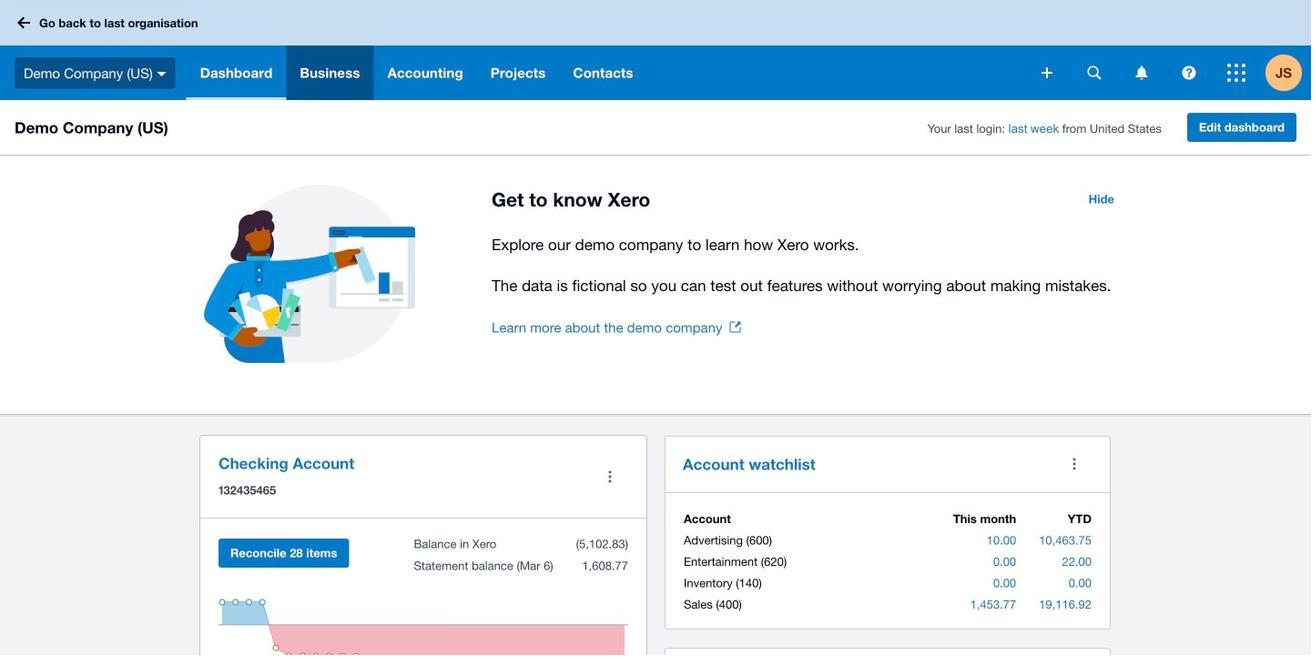 Task type: locate. For each thing, give the bounding box(es) containing it.
banner
[[0, 0, 1311, 100]]

1 horizontal spatial svg image
[[1042, 67, 1053, 78]]

svg image
[[17, 17, 30, 29], [1136, 66, 1148, 80], [1042, 67, 1053, 78]]

manage menu toggle image
[[592, 459, 628, 495]]

svg image
[[1228, 64, 1246, 82], [1088, 66, 1101, 80], [1183, 66, 1196, 80], [157, 72, 166, 76]]



Task type: vqa. For each thing, say whether or not it's contained in the screenshot.
•
no



Task type: describe. For each thing, give the bounding box(es) containing it.
2 horizontal spatial svg image
[[1136, 66, 1148, 80]]

intro banner body element
[[492, 232, 1126, 299]]

0 horizontal spatial svg image
[[17, 17, 30, 29]]



